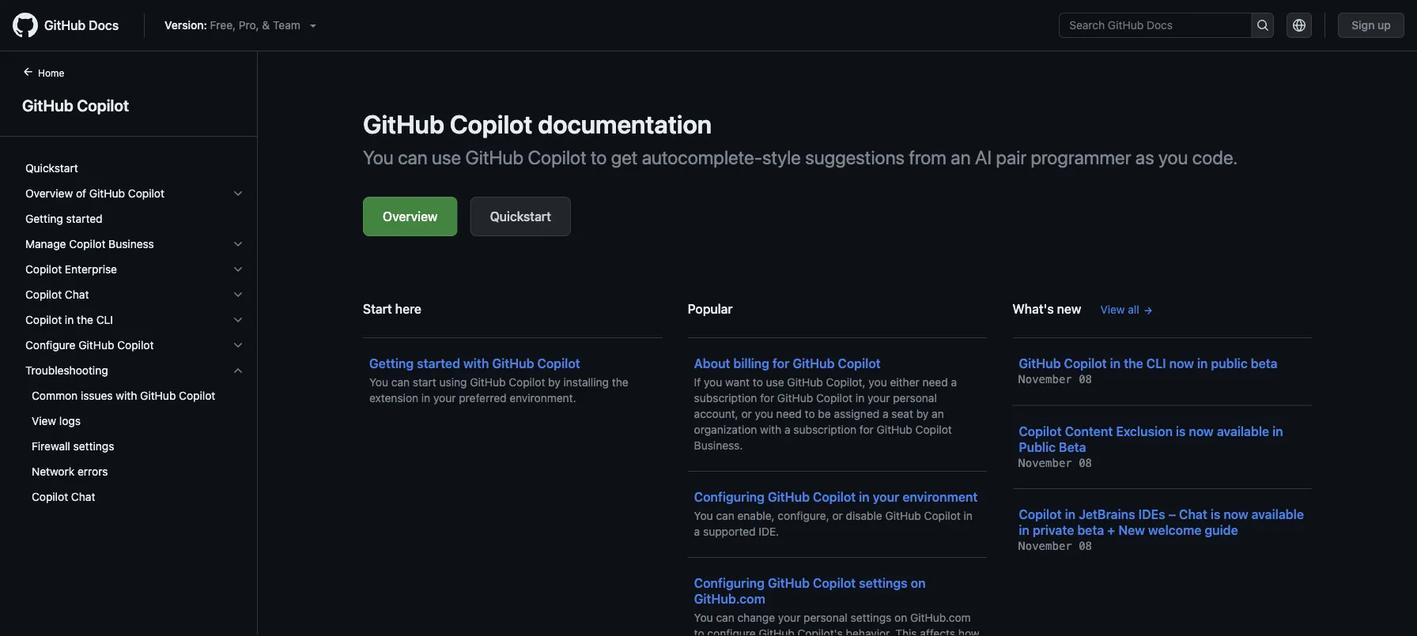 Task type: describe. For each thing, give the bounding box(es) containing it.
of
[[76, 187, 86, 200]]

code.
[[1193, 146, 1238, 168]]

start here
[[363, 302, 422, 317]]

getting for getting started with github copilot you can start using github copilot by installing the extension in your preferred environment.
[[369, 356, 414, 371]]

troubleshooting
[[25, 364, 108, 377]]

an inside the github copilot documentation you can use github copilot to get autocomplete-style suggestions from an ai pair programmer as you code.
[[951, 146, 971, 168]]

environment
[[903, 490, 978, 505]]

configure,
[[778, 510, 829, 523]]

08 for content
[[1079, 457, 1092, 470]]

get
[[611, 146, 638, 168]]

ide.
[[759, 526, 779, 539]]

an inside about billing for github copilot if you want to use github copilot, you either need a subscription for github copilot in your personal account, or you need to be assigned a seat by an organization  with a subscription for github copilot business.
[[932, 408, 944, 421]]

content
[[1065, 424, 1113, 439]]

copilot inside configuring github copilot settings on github.com you can change your personal settings on github.com to configure github copilot's behavior. this affects ho
[[813, 576, 856, 591]]

start
[[363, 302, 392, 317]]

business
[[109, 238, 154, 251]]

copilot chat link
[[19, 485, 251, 510]]

assigned
[[834, 408, 880, 421]]

jetbrains
[[1079, 507, 1135, 522]]

search image
[[1257, 19, 1269, 32]]

copilot,
[[826, 376, 866, 389]]

overview link
[[363, 197, 458, 236]]

issues
[[81, 390, 113, 403]]

getting started
[[25, 212, 102, 225]]

2 vertical spatial for
[[860, 424, 874, 437]]

all
[[1128, 303, 1139, 316]]

personal inside about billing for github copilot if you want to use github copilot, you either need a subscription for github copilot in your personal account, or you need to be assigned a seat by an organization  with a subscription for github copilot business.
[[893, 392, 937, 405]]

configure github copilot
[[25, 339, 154, 352]]

enterprise
[[65, 263, 117, 276]]

new
[[1057, 302, 1082, 317]]

copilot chat inside copilot chat link
[[32, 491, 95, 504]]

errors
[[77, 465, 108, 478]]

copilot inside dropdown button
[[69, 238, 106, 251]]

overview for overview of github copilot
[[25, 187, 73, 200]]

getting started link
[[19, 206, 251, 232]]

suggestions
[[805, 146, 905, 168]]

documentation
[[538, 109, 712, 139]]

is inside copilot in jetbrains ides – chat is now available in private beta + new welcome guide november 08
[[1211, 507, 1221, 522]]

autocomplete-
[[642, 146, 762, 168]]

extension
[[369, 392, 418, 405]]

copilot's
[[798, 628, 843, 637]]

github docs link
[[13, 13, 131, 38]]

github inside dropdown button
[[89, 187, 125, 200]]

a inside configuring github copilot in your environment you can enable, configure, or disable github copilot in a supported ide.
[[694, 526, 700, 539]]

with for started
[[463, 356, 489, 371]]

github inside github copilot in the cli now in public beta november 08
[[1019, 356, 1061, 371]]

either
[[890, 376, 920, 389]]

what's
[[1013, 302, 1054, 317]]

organization
[[694, 424, 757, 437]]

here
[[395, 302, 422, 317]]

beta
[[1059, 440, 1086, 455]]

private
[[1033, 523, 1074, 538]]

quickstart inside "github copilot" element
[[25, 162, 78, 175]]

you left either
[[869, 376, 887, 389]]

1 vertical spatial quickstart
[[490, 209, 551, 224]]

github copilot in the cli now in public beta november 08
[[1019, 356, 1278, 386]]

cli inside dropdown button
[[96, 314, 113, 327]]

to inside the github copilot documentation you can use github copilot to get autocomplete-style suggestions from an ai pair programmer as you code.
[[591, 146, 607, 168]]

november 08 element for in
[[1019, 540, 1092, 553]]

now inside copilot in jetbrains ides – chat is now available in private beta + new welcome guide november 08
[[1224, 507, 1249, 522]]

copilot in the cli
[[25, 314, 113, 327]]

github copilot documentation you can use github copilot to get autocomplete-style suggestions from an ai pair programmer as you code.
[[363, 109, 1238, 168]]

popular
[[688, 302, 733, 317]]

copilot inside copilot in jetbrains ides – chat is now available in private beta + new welcome guide november 08
[[1019, 507, 1062, 522]]

programmer
[[1031, 146, 1131, 168]]

with for issues
[[116, 390, 137, 403]]

behavior.
[[846, 628, 892, 637]]

about billing for github copilot if you want to use github copilot, you either need a subscription for github copilot in your personal account, or you need to be assigned a seat by an organization  with a subscription for github copilot business.
[[694, 356, 957, 452]]

start
[[413, 376, 436, 389]]

copilot in jetbrains ides – chat is now available in private beta + new welcome guide november 08
[[1019, 507, 1304, 553]]

pair
[[996, 146, 1027, 168]]

08 for copilot
[[1079, 373, 1092, 386]]

guide
[[1205, 523, 1238, 538]]

available inside copilot in jetbrains ides – chat is now available in private beta + new welcome guide november 08
[[1252, 507, 1304, 522]]

using
[[439, 376, 467, 389]]

troubleshooting element containing troubleshooting
[[13, 358, 257, 510]]

chat inside copilot in jetbrains ides – chat is now available in private beta + new welcome guide november 08
[[1179, 507, 1208, 522]]

a right either
[[951, 376, 957, 389]]

to down billing
[[753, 376, 763, 389]]

business.
[[694, 439, 743, 452]]

november 08 element for copilot
[[1019, 373, 1092, 386]]

your inside configuring github copilot settings on github.com you can change your personal settings on github.com to configure github copilot's behavior. this affects ho
[[778, 612, 801, 625]]

available inside 'copilot content exclusion is now available in public beta november 08'
[[1217, 424, 1269, 439]]

settings inside "github copilot" element
[[73, 440, 114, 453]]

you inside configuring github copilot in your environment you can enable, configure, or disable github copilot in a supported ide.
[[694, 510, 713, 523]]

home
[[38, 67, 64, 78]]

0 horizontal spatial need
[[776, 408, 802, 421]]

enable,
[[738, 510, 775, 523]]

1 vertical spatial settings
[[859, 576, 908, 591]]

cli inside github copilot in the cli now in public beta november 08
[[1147, 356, 1166, 371]]

quickstart link inside "github copilot" element
[[19, 156, 251, 181]]

0 horizontal spatial on
[[895, 612, 907, 625]]

environment.
[[510, 392, 576, 405]]

view logs link
[[19, 409, 251, 434]]

the inside dropdown button
[[77, 314, 93, 327]]

a left seat
[[883, 408, 889, 421]]

in inside 'copilot content exclusion is now available in public beta november 08'
[[1273, 424, 1283, 439]]

chat inside copilot chat link
[[71, 491, 95, 504]]

sign
[[1352, 19, 1375, 32]]

you inside the github copilot documentation you can use github copilot to get autocomplete-style suggestions from an ai pair programmer as you code.
[[1159, 146, 1188, 168]]

github docs
[[44, 18, 119, 33]]

copilot inside dropdown button
[[117, 339, 154, 352]]

or inside configuring github copilot in your environment you can enable, configure, or disable github copilot in a supported ide.
[[832, 510, 843, 523]]

select language: current language is english image
[[1293, 19, 1306, 32]]

0 horizontal spatial subscription
[[694, 392, 757, 405]]

to inside configuring github copilot settings on github.com you can change your personal settings on github.com to configure github copilot's behavior. this affects ho
[[694, 628, 704, 637]]

overview for overview
[[383, 209, 438, 224]]

your inside about billing for github copilot if you want to use github copilot, you either need a subscription for github copilot in your personal account, or you need to be assigned a seat by an organization  with a subscription for github copilot business.
[[868, 392, 890, 405]]

account,
[[694, 408, 738, 421]]

Search GitHub Docs search field
[[1060, 13, 1252, 37]]

beta inside github copilot in the cli now in public beta november 08
[[1251, 356, 1278, 371]]

the inside getting started with github copilot you can start using github copilot by installing the extension in your preferred environment.
[[612, 376, 629, 389]]

manage copilot business
[[25, 238, 154, 251]]

view all link
[[1100, 302, 1154, 318]]

installing
[[564, 376, 609, 389]]

copilot content exclusion is now available in public beta november 08
[[1019, 424, 1283, 470]]

to left be
[[805, 408, 815, 421]]

about
[[694, 356, 730, 371]]

configuring for configuring github copilot in your environment
[[694, 490, 765, 505]]

1 vertical spatial for
[[760, 392, 774, 405]]

the inside github copilot in the cli now in public beta november 08
[[1124, 356, 1143, 371]]

1 vertical spatial quickstart link
[[470, 197, 571, 236]]

from
[[909, 146, 947, 168]]

configuring github copilot settings on github.com you can change your personal settings on github.com to configure github copilot's behavior. this affects ho
[[694, 576, 980, 637]]

firewall settings link
[[19, 434, 251, 460]]

firewall settings
[[32, 440, 114, 453]]

sc 9kayk9 0 image for overview of github copilot
[[232, 187, 244, 200]]

your inside configuring github copilot in your environment you can enable, configure, or disable github copilot in a supported ide.
[[873, 490, 900, 505]]

view for view logs
[[32, 415, 56, 428]]

sc 9kayk9 0 image inside the troubleshooting "dropdown button"
[[232, 365, 244, 377]]

0 vertical spatial need
[[923, 376, 948, 389]]



Task type: locate. For each thing, give the bounding box(es) containing it.
08 inside github copilot in the cli now in public beta november 08
[[1079, 373, 1092, 386]]

1 horizontal spatial an
[[951, 146, 971, 168]]

0 horizontal spatial getting
[[25, 212, 63, 225]]

1 horizontal spatial use
[[766, 376, 784, 389]]

started
[[66, 212, 102, 225], [417, 356, 460, 371]]

2 november from the top
[[1019, 457, 1072, 470]]

sc 9kayk9 0 image inside configure github copilot dropdown button
[[232, 339, 244, 352]]

sign up link
[[1338, 13, 1405, 38]]

configuring inside configuring github copilot in your environment you can enable, configure, or disable github copilot in a supported ide.
[[694, 490, 765, 505]]

0 vertical spatial or
[[741, 408, 752, 421]]

beta right public
[[1251, 356, 1278, 371]]

0 vertical spatial use
[[432, 146, 461, 168]]

1 sc 9kayk9 0 image from the top
[[232, 238, 244, 251]]

the down all
[[1124, 356, 1143, 371]]

0 horizontal spatial an
[[932, 408, 944, 421]]

for
[[773, 356, 790, 371], [760, 392, 774, 405], [860, 424, 874, 437]]

0 vertical spatial subscription
[[694, 392, 757, 405]]

cli down view all link on the right of the page
[[1147, 356, 1166, 371]]

1 vertical spatial personal
[[804, 612, 848, 625]]

public
[[1019, 440, 1056, 455]]

ai
[[975, 146, 992, 168]]

1 vertical spatial started
[[417, 356, 460, 371]]

0 vertical spatial personal
[[893, 392, 937, 405]]

2 sc 9kayk9 0 image from the top
[[232, 289, 244, 301]]

0 vertical spatial quickstart link
[[19, 156, 251, 181]]

copilot in the cli button
[[19, 308, 251, 333]]

november up content
[[1019, 373, 1072, 386]]

configuring up change
[[694, 576, 765, 591]]

use down billing
[[766, 376, 784, 389]]

can inside getting started with github copilot you can start using github copilot by installing the extension in your preferred environment.
[[391, 376, 410, 389]]

now up guide
[[1224, 507, 1249, 522]]

0 vertical spatial beta
[[1251, 356, 1278, 371]]

to left "configure"
[[694, 628, 704, 637]]

1 vertical spatial november
[[1019, 457, 1072, 470]]

08 inside copilot in jetbrains ides – chat is now available in private beta + new welcome guide november 08
[[1079, 540, 1092, 553]]

sc 9kayk9 0 image
[[232, 238, 244, 251], [232, 289, 244, 301], [232, 314, 244, 327], [232, 339, 244, 352], [232, 365, 244, 377]]

common
[[32, 390, 78, 403]]

beta inside copilot in jetbrains ides – chat is now available in private beta + new welcome guide november 08
[[1077, 523, 1104, 538]]

github copilot element
[[0, 64, 258, 635]]

with inside about billing for github copilot if you want to use github copilot, you either need a subscription for github copilot in your personal account, or you need to be assigned a seat by an organization  with a subscription for github copilot business.
[[760, 424, 782, 437]]

welcome
[[1148, 523, 1202, 538]]

november for copilot
[[1019, 457, 1072, 470]]

your up "assigned"
[[868, 392, 890, 405]]

the right installing
[[612, 376, 629, 389]]

0 vertical spatial sc 9kayk9 0 image
[[232, 187, 244, 200]]

started down of
[[66, 212, 102, 225]]

1 horizontal spatial with
[[463, 356, 489, 371]]

–
[[1169, 507, 1176, 522]]

troubleshooting button
[[19, 358, 251, 384]]

network errors link
[[19, 460, 251, 485]]

2 horizontal spatial the
[[1124, 356, 1143, 371]]

1 vertical spatial subscription
[[794, 424, 857, 437]]

home link
[[16, 66, 90, 81]]

+
[[1107, 523, 1115, 538]]

github.com up change
[[694, 592, 765, 607]]

an left ai
[[951, 146, 971, 168]]

getting up manage
[[25, 212, 63, 225]]

sc 9kayk9 0 image for the
[[232, 314, 244, 327]]

need right either
[[923, 376, 948, 389]]

2 troubleshooting element from the top
[[13, 384, 257, 510]]

manage
[[25, 238, 66, 251]]

affects
[[920, 628, 955, 637]]

view left all
[[1100, 303, 1125, 316]]

3 08 from the top
[[1079, 540, 1092, 553]]

getting
[[25, 212, 63, 225], [369, 356, 414, 371]]

your inside getting started with github copilot you can start using github copilot by installing the extension in your preferred environment.
[[433, 392, 456, 405]]

0 vertical spatial configuring
[[694, 490, 765, 505]]

you up overview link at the left
[[363, 146, 394, 168]]

0 vertical spatial overview
[[25, 187, 73, 200]]

1 vertical spatial copilot chat
[[32, 491, 95, 504]]

quickstart
[[25, 162, 78, 175], [490, 209, 551, 224]]

november inside github copilot in the cli now in public beta november 08
[[1019, 373, 1072, 386]]

configuring up enable,
[[694, 490, 765, 505]]

1 vertical spatial on
[[895, 612, 907, 625]]

copilot enterprise
[[25, 263, 117, 276]]

a right organization
[[785, 424, 791, 437]]

configure
[[25, 339, 75, 352]]

1 horizontal spatial github.com
[[910, 612, 971, 625]]

now left public
[[1169, 356, 1194, 371]]

0 vertical spatial for
[[773, 356, 790, 371]]

your down using
[[433, 392, 456, 405]]

can inside configuring github copilot settings on github.com you can change your personal settings on github.com to configure github copilot's behavior. this affects ho
[[716, 612, 735, 625]]

need
[[923, 376, 948, 389], [776, 408, 802, 421]]

0 horizontal spatial overview
[[25, 187, 73, 200]]

is up guide
[[1211, 507, 1221, 522]]

by
[[548, 376, 561, 389], [916, 408, 929, 421]]

subscription down be
[[794, 424, 857, 437]]

network
[[32, 465, 74, 478]]

you up organization
[[755, 408, 773, 421]]

1 horizontal spatial subscription
[[794, 424, 857, 437]]

2 vertical spatial 08
[[1079, 540, 1092, 553]]

can up extension
[[391, 376, 410, 389]]

pro,
[[239, 19, 259, 32]]

can up overview link at the left
[[398, 146, 428, 168]]

0 horizontal spatial by
[[548, 376, 561, 389]]

getting inside getting started with github copilot you can start using github copilot by installing the extension in your preferred environment.
[[369, 356, 414, 371]]

0 vertical spatial available
[[1217, 424, 1269, 439]]

github copilot link
[[19, 93, 238, 117]]

sign up
[[1352, 19, 1391, 32]]

you right the if
[[704, 376, 722, 389]]

1 vertical spatial by
[[916, 408, 929, 421]]

can inside the github copilot documentation you can use github copilot to get autocomplete-style suggestions from an ai pair programmer as you code.
[[398, 146, 428, 168]]

subscription up account,
[[694, 392, 757, 405]]

personal up copilot's at the bottom of page
[[804, 612, 848, 625]]

github.com up affects
[[910, 612, 971, 625]]

or inside about billing for github copilot if you want to use github copilot, you either need a subscription for github copilot in your personal account, or you need to be assigned a seat by an organization  with a subscription for github copilot business.
[[741, 408, 752, 421]]

this
[[895, 628, 917, 637]]

want
[[725, 376, 750, 389]]

started up start
[[417, 356, 460, 371]]

is right exclusion
[[1176, 424, 1186, 439]]

docs
[[89, 18, 119, 33]]

by inside about billing for github copilot if you want to use github copilot, you either need a subscription for github copilot in your personal account, or you need to be assigned a seat by an organization  with a subscription for github copilot business.
[[916, 408, 929, 421]]

november 08 element
[[1019, 373, 1092, 386], [1019, 457, 1092, 470], [1019, 540, 1092, 553]]

personal inside configuring github copilot settings on github.com you can change your personal settings on github.com to configure github copilot's behavior. this affects ho
[[804, 612, 848, 625]]

chat right –
[[1179, 507, 1208, 522]]

personal down either
[[893, 392, 937, 405]]

version: free, pro, & team
[[165, 19, 300, 32]]

you up supported
[[694, 510, 713, 523]]

new
[[1119, 523, 1145, 538]]

version:
[[165, 19, 207, 32]]

1 november from the top
[[1019, 373, 1072, 386]]

github copilot
[[22, 96, 129, 114]]

None search field
[[1059, 13, 1274, 38]]

1 vertical spatial november 08 element
[[1019, 457, 1092, 470]]

0 vertical spatial cli
[[96, 314, 113, 327]]

08 down jetbrains
[[1079, 540, 1092, 553]]

1 horizontal spatial getting
[[369, 356, 414, 371]]

november down public
[[1019, 457, 1072, 470]]

overview of github copilot
[[25, 187, 164, 200]]

with inside getting started with github copilot you can start using github copilot by installing the extension in your preferred environment.
[[463, 356, 489, 371]]

getting inside "github copilot" element
[[25, 212, 63, 225]]

what's new
[[1013, 302, 1082, 317]]

troubleshooting element
[[13, 358, 257, 510], [13, 384, 257, 510]]

team
[[273, 19, 300, 32]]

1 vertical spatial sc 9kayk9 0 image
[[232, 263, 244, 276]]

in inside about billing for github copilot if you want to use github copilot, you either need a subscription for github copilot in your personal account, or you need to be assigned a seat by an organization  with a subscription for github copilot business.
[[856, 392, 865, 405]]

2 vertical spatial with
[[760, 424, 782, 437]]

1 horizontal spatial the
[[612, 376, 629, 389]]

sc 9kayk9 0 image inside copilot enterprise "dropdown button"
[[232, 263, 244, 276]]

chat down copilot enterprise
[[65, 288, 89, 301]]

november 08 element down the private
[[1019, 540, 1092, 553]]

cli
[[96, 314, 113, 327], [1147, 356, 1166, 371]]

copilot enterprise button
[[19, 257, 251, 282]]

copilot inside "dropdown button"
[[25, 263, 62, 276]]

1 horizontal spatial personal
[[893, 392, 937, 405]]

copilot chat button
[[19, 282, 251, 308]]

getting started with github copilot you can start using github copilot by installing the extension in your preferred environment.
[[369, 356, 629, 405]]

with
[[463, 356, 489, 371], [116, 390, 137, 403], [760, 424, 782, 437]]

chat down 'errors'
[[71, 491, 95, 504]]

november inside 'copilot content exclusion is now available in public beta november 08'
[[1019, 457, 1072, 470]]

0 vertical spatial with
[[463, 356, 489, 371]]

2 vertical spatial the
[[612, 376, 629, 389]]

a
[[951, 376, 957, 389], [883, 408, 889, 421], [785, 424, 791, 437], [694, 526, 700, 539]]

0 vertical spatial november
[[1019, 373, 1072, 386]]

use inside about billing for github copilot if you want to use github copilot, you either need a subscription for github copilot in your personal account, or you need to be assigned a seat by an organization  with a subscription for github copilot business.
[[766, 376, 784, 389]]

sc 9kayk9 0 image inside manage copilot business dropdown button
[[232, 238, 244, 251]]

as
[[1136, 146, 1154, 168]]

configuring inside configuring github copilot settings on github.com you can change your personal settings on github.com to configure github copilot's behavior. this affects ho
[[694, 576, 765, 591]]

beta left the +
[[1077, 523, 1104, 538]]

logs
[[59, 415, 81, 428]]

configuring github copilot in your environment you can enable, configure, or disable github copilot in a supported ide.
[[694, 490, 978, 539]]

1 vertical spatial view
[[32, 415, 56, 428]]

now
[[1169, 356, 1194, 371], [1189, 424, 1214, 439], [1224, 507, 1249, 522]]

for right billing
[[773, 356, 790, 371]]

chat inside copilot chat dropdown button
[[65, 288, 89, 301]]

view for view all
[[1100, 303, 1125, 316]]

1 08 from the top
[[1079, 373, 1092, 386]]

0 horizontal spatial the
[[77, 314, 93, 327]]

1 vertical spatial github.com
[[910, 612, 971, 625]]

november down the private
[[1019, 540, 1072, 553]]

you inside getting started with github copilot you can start using github copilot by installing the extension in your preferred environment.
[[369, 376, 388, 389]]

on
[[911, 576, 926, 591], [895, 612, 907, 625]]

configure github copilot button
[[19, 333, 251, 358]]

0 horizontal spatial personal
[[804, 612, 848, 625]]

0 horizontal spatial quickstart
[[25, 162, 78, 175]]

in inside getting started with github copilot you can start using github copilot by installing the extension in your preferred environment.
[[421, 392, 430, 405]]

or up organization
[[741, 408, 752, 421]]

0 vertical spatial november 08 element
[[1019, 373, 1092, 386]]

sc 9kayk9 0 image for copilot
[[232, 339, 244, 352]]

0 horizontal spatial quickstart link
[[19, 156, 251, 181]]

can up supported
[[716, 510, 735, 523]]

1 horizontal spatial on
[[911, 576, 926, 591]]

your up disable
[[873, 490, 900, 505]]

getting for getting started
[[25, 212, 63, 225]]

08 up content
[[1079, 373, 1092, 386]]

need left be
[[776, 408, 802, 421]]

3 november from the top
[[1019, 540, 1072, 553]]

sc 9kayk9 0 image inside copilot in the cli dropdown button
[[232, 314, 244, 327]]

use inside the github copilot documentation you can use github copilot to get autocomplete-style suggestions from an ai pair programmer as you code.
[[432, 146, 461, 168]]

sc 9kayk9 0 image for business
[[232, 238, 244, 251]]

november 08 element up content
[[1019, 373, 1092, 386]]

1 vertical spatial need
[[776, 408, 802, 421]]

by right seat
[[916, 408, 929, 421]]

2 vertical spatial november
[[1019, 540, 1072, 553]]

0 vertical spatial on
[[911, 576, 926, 591]]

started inside "github copilot" element
[[66, 212, 102, 225]]

the up configure github copilot
[[77, 314, 93, 327]]

0 vertical spatial chat
[[65, 288, 89, 301]]

2 horizontal spatial with
[[760, 424, 782, 437]]

1 vertical spatial cli
[[1147, 356, 1166, 371]]

up
[[1378, 19, 1391, 32]]

now inside 'copilot content exclusion is now available in public beta november 08'
[[1189, 424, 1214, 439]]

copilot inside 'copilot content exclusion is now available in public beta november 08'
[[1019, 424, 1062, 439]]

troubleshooting element containing common issues with github copilot
[[13, 384, 257, 510]]

for down billing
[[760, 392, 774, 405]]

you inside configuring github copilot settings on github.com you can change your personal settings on github.com to configure github copilot's behavior. this affects ho
[[694, 612, 713, 625]]

is inside 'copilot content exclusion is now available in public beta november 08'
[[1176, 424, 1186, 439]]

for down "assigned"
[[860, 424, 874, 437]]

your
[[433, 392, 456, 405], [868, 392, 890, 405], [873, 490, 900, 505], [778, 612, 801, 625]]

view left 'logs'
[[32, 415, 56, 428]]

github.com
[[694, 592, 765, 607], [910, 612, 971, 625]]

you up "configure"
[[694, 612, 713, 625]]

in inside dropdown button
[[65, 314, 74, 327]]

2 08 from the top
[[1079, 457, 1092, 470]]

be
[[818, 408, 831, 421]]

1 sc 9kayk9 0 image from the top
[[232, 187, 244, 200]]

common issues with github copilot
[[32, 390, 215, 403]]

1 horizontal spatial by
[[916, 408, 929, 421]]

sc 9kayk9 0 image inside copilot chat dropdown button
[[232, 289, 244, 301]]

or left disable
[[832, 510, 843, 523]]

configure
[[707, 628, 756, 637]]

0 vertical spatial github.com
[[694, 592, 765, 607]]

exclusion
[[1116, 424, 1173, 439]]

use up overview link at the left
[[432, 146, 461, 168]]

triangle down image
[[307, 19, 319, 32]]

5 sc 9kayk9 0 image from the top
[[232, 365, 244, 377]]

2 vertical spatial now
[[1224, 507, 1249, 522]]

1 configuring from the top
[[694, 490, 765, 505]]

0 horizontal spatial or
[[741, 408, 752, 421]]

settings
[[73, 440, 114, 453], [859, 576, 908, 591], [851, 612, 892, 625]]

1 vertical spatial chat
[[71, 491, 95, 504]]

an right seat
[[932, 408, 944, 421]]

with right organization
[[760, 424, 782, 437]]

configuring for configuring github copilot settings on github.com
[[694, 576, 765, 591]]

copilot chat up copilot in the cli at left
[[25, 288, 89, 301]]

with up using
[[463, 356, 489, 371]]

november inside copilot in jetbrains ides – chat is now available in private beta + new welcome guide november 08
[[1019, 540, 1072, 553]]

cli up configure github copilot
[[96, 314, 113, 327]]

copilot chat down network errors
[[32, 491, 95, 504]]

1 horizontal spatial view
[[1100, 303, 1125, 316]]

1 vertical spatial overview
[[383, 209, 438, 224]]

to left get at the top left of the page
[[591, 146, 607, 168]]

view inside "github copilot" element
[[32, 415, 56, 428]]

billing
[[734, 356, 770, 371]]

3 november 08 element from the top
[[1019, 540, 1092, 553]]

0 horizontal spatial with
[[116, 390, 137, 403]]

you right "as"
[[1159, 146, 1188, 168]]

2 november 08 element from the top
[[1019, 457, 1092, 470]]

disable
[[846, 510, 882, 523]]

1 vertical spatial or
[[832, 510, 843, 523]]

2 configuring from the top
[[694, 576, 765, 591]]

view logs
[[32, 415, 81, 428]]

2 vertical spatial chat
[[1179, 507, 1208, 522]]

1 november 08 element from the top
[[1019, 373, 1092, 386]]

1 troubleshooting element from the top
[[13, 358, 257, 510]]

can up "configure"
[[716, 612, 735, 625]]

0 vertical spatial started
[[66, 212, 102, 225]]

a left supported
[[694, 526, 700, 539]]

1 vertical spatial available
[[1252, 507, 1304, 522]]

0 horizontal spatial started
[[66, 212, 102, 225]]

0 vertical spatial now
[[1169, 356, 1194, 371]]

now inside github copilot in the cli now in public beta november 08
[[1169, 356, 1194, 371]]

your right change
[[778, 612, 801, 625]]

common issues with github copilot link
[[19, 384, 251, 409]]

copilot inside github copilot in the cli now in public beta november 08
[[1064, 356, 1107, 371]]

sc 9kayk9 0 image
[[232, 187, 244, 200], [232, 263, 244, 276]]

1 horizontal spatial overview
[[383, 209, 438, 224]]

1 vertical spatial getting
[[369, 356, 414, 371]]

november 08 element for content
[[1019, 457, 1092, 470]]

2 vertical spatial november 08 element
[[1019, 540, 1092, 553]]

view all
[[1100, 303, 1139, 316]]

change
[[738, 612, 775, 625]]

you
[[1159, 146, 1188, 168], [704, 376, 722, 389], [869, 376, 887, 389], [755, 408, 773, 421]]

personal
[[893, 392, 937, 405], [804, 612, 848, 625]]

2 sc 9kayk9 0 image from the top
[[232, 263, 244, 276]]

sc 9kayk9 0 image inside overview of github copilot dropdown button
[[232, 187, 244, 200]]

you up extension
[[369, 376, 388, 389]]

1 horizontal spatial or
[[832, 510, 843, 523]]

sc 9kayk9 0 image for copilot enterprise
[[232, 263, 244, 276]]

0 vertical spatial getting
[[25, 212, 63, 225]]

view
[[1100, 303, 1125, 316], [32, 415, 56, 428]]

by up environment. at the bottom left of the page
[[548, 376, 561, 389]]

0 horizontal spatial github.com
[[694, 592, 765, 607]]

2 vertical spatial settings
[[851, 612, 892, 625]]

0 horizontal spatial use
[[432, 146, 461, 168]]

getting up extension
[[369, 356, 414, 371]]

github inside dropdown button
[[78, 339, 114, 352]]

0 vertical spatial copilot chat
[[25, 288, 89, 301]]

copilot chat inside copilot chat dropdown button
[[25, 288, 89, 301]]

1 horizontal spatial need
[[923, 376, 948, 389]]

supported
[[703, 526, 756, 539]]

08 inside 'copilot content exclusion is now available in public beta november 08'
[[1079, 457, 1092, 470]]

by inside getting started with github copilot you can start using github copilot by installing the extension in your preferred environment.
[[548, 376, 561, 389]]

1 vertical spatial is
[[1211, 507, 1221, 522]]

can inside configuring github copilot in your environment you can enable, configure, or disable github copilot in a supported ide.
[[716, 510, 735, 523]]

november 08 element down beta
[[1019, 457, 1092, 470]]

started inside getting started with github copilot you can start using github copilot by installing the extension in your preferred environment.
[[417, 356, 460, 371]]

0 vertical spatial by
[[548, 376, 561, 389]]

0 horizontal spatial view
[[32, 415, 56, 428]]

1 vertical spatial the
[[1124, 356, 1143, 371]]

0 horizontal spatial cli
[[96, 314, 113, 327]]

0 vertical spatial view
[[1100, 303, 1125, 316]]

&
[[262, 19, 270, 32]]

available
[[1217, 424, 1269, 439], [1252, 507, 1304, 522]]

1 horizontal spatial is
[[1211, 507, 1221, 522]]

free,
[[210, 19, 236, 32]]

to
[[591, 146, 607, 168], [753, 376, 763, 389], [805, 408, 815, 421], [694, 628, 704, 637]]

1 vertical spatial with
[[116, 390, 137, 403]]

style
[[762, 146, 801, 168]]

ides
[[1139, 507, 1165, 522]]

3 sc 9kayk9 0 image from the top
[[232, 314, 244, 327]]

with down the troubleshooting "dropdown button"
[[116, 390, 137, 403]]

or
[[741, 408, 752, 421], [832, 510, 843, 523]]

1 vertical spatial now
[[1189, 424, 1214, 439]]

0 vertical spatial an
[[951, 146, 971, 168]]

november for github
[[1019, 373, 1072, 386]]

1 vertical spatial use
[[766, 376, 784, 389]]

1 horizontal spatial quickstart link
[[470, 197, 571, 236]]

with inside "github copilot" element
[[116, 390, 137, 403]]

started for getting started
[[66, 212, 102, 225]]

started for getting started with github copilot you can start using github copilot by installing the extension in your preferred environment.
[[417, 356, 460, 371]]

in
[[65, 314, 74, 327], [1110, 356, 1121, 371], [1197, 356, 1208, 371], [421, 392, 430, 405], [856, 392, 865, 405], [1273, 424, 1283, 439], [859, 490, 870, 505], [1065, 507, 1076, 522], [964, 510, 973, 523], [1019, 523, 1030, 538]]

you inside the github copilot documentation you can use github copilot to get autocomplete-style suggestions from an ai pair programmer as you code.
[[363, 146, 394, 168]]

0 vertical spatial 08
[[1079, 373, 1092, 386]]

now right exclusion
[[1189, 424, 1214, 439]]

overview inside dropdown button
[[25, 187, 73, 200]]

08 down beta
[[1079, 457, 1092, 470]]

1 vertical spatial beta
[[1077, 523, 1104, 538]]

4 sc 9kayk9 0 image from the top
[[232, 339, 244, 352]]

can
[[398, 146, 428, 168], [391, 376, 410, 389], [716, 510, 735, 523], [716, 612, 735, 625]]



Task type: vqa. For each thing, say whether or not it's contained in the screenshot.
the left started
yes



